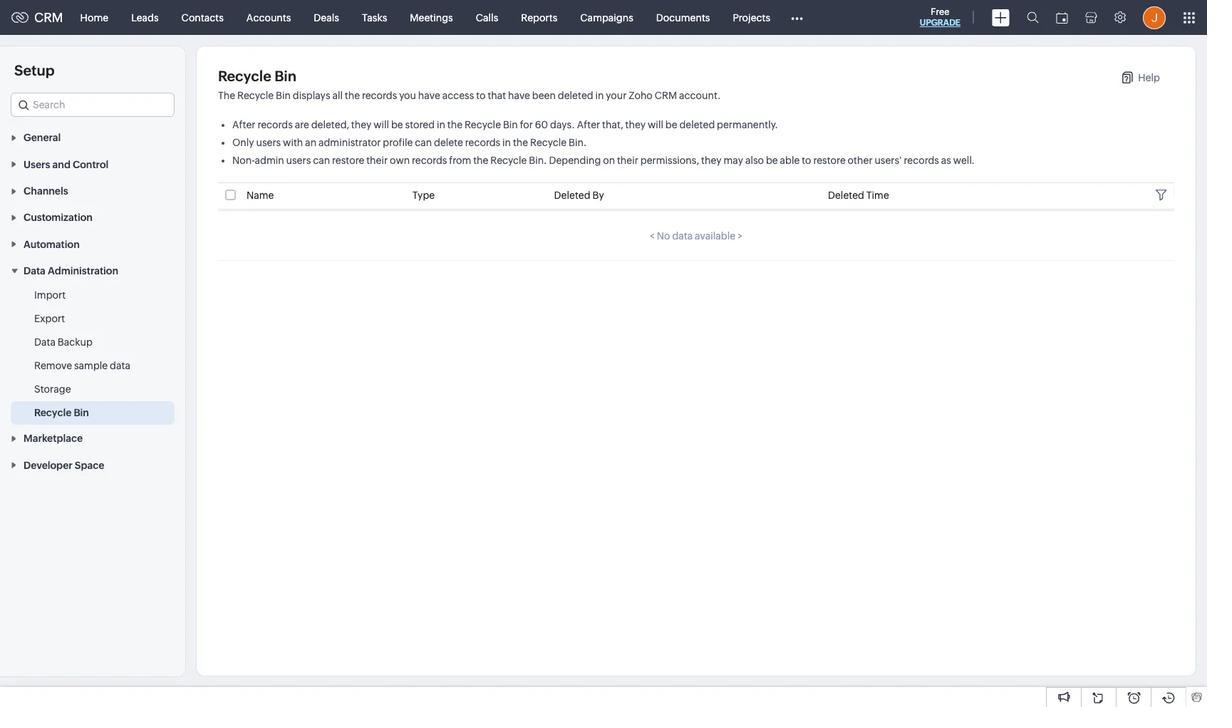 Task type: locate. For each thing, give the bounding box(es) containing it.
time
[[867, 190, 890, 201]]

0 vertical spatial users
[[256, 137, 281, 148]]

recycle down 'that'
[[465, 119, 501, 130]]

to inside recycle bin the recycle bin displays all the records you have access to that have been deleted in your zoho crm account.
[[476, 90, 486, 101]]

users and control
[[24, 159, 109, 170]]

have right you at the left top of the page
[[418, 90, 441, 101]]

in
[[596, 90, 604, 101], [437, 119, 446, 130], [503, 137, 511, 148]]

free upgrade
[[920, 6, 961, 28]]

1 horizontal spatial users
[[286, 155, 311, 166]]

1 will from the left
[[374, 119, 389, 130]]

bin up marketplace 'dropdown button' on the bottom of the page
[[74, 407, 89, 419]]

0 vertical spatial crm
[[34, 10, 63, 25]]

1 horizontal spatial crm
[[655, 90, 678, 101]]

2 have from the left
[[508, 90, 531, 101]]

able
[[780, 155, 800, 166]]

be up 'permissions,' on the top
[[666, 119, 678, 130]]

records up with at the top
[[258, 119, 293, 130]]

their left own
[[367, 155, 388, 166]]

search image
[[1028, 11, 1040, 24]]

name
[[247, 190, 274, 201]]

1 horizontal spatial after
[[577, 119, 601, 130]]

will down the zoho
[[648, 119, 664, 130]]

recycle down 60
[[531, 137, 567, 148]]

in left the your
[[596, 90, 604, 101]]

0 horizontal spatial they
[[351, 119, 372, 130]]

their
[[367, 155, 388, 166], [617, 155, 639, 166]]

1 horizontal spatial in
[[503, 137, 511, 148]]

records left as
[[905, 155, 940, 166]]

bin inside after records are deleted, they will be stored in the recycle bin for 60 days. after that, they will be deleted permanently. only users with an administrator profile can delete records in the recycle bin. non-admin users can restore their own records from the recycle bin. depending on their permissions, they may also be able to restore other users' records as well.
[[503, 119, 518, 130]]

home link
[[69, 0, 120, 35]]

0 horizontal spatial will
[[374, 119, 389, 130]]

deleted for deleted time
[[829, 190, 865, 201]]

data down "export"
[[34, 337, 56, 348]]

0 vertical spatial to
[[476, 90, 486, 101]]

leads
[[131, 12, 159, 23]]

the up the delete
[[448, 119, 463, 130]]

they left may at the right
[[702, 155, 722, 166]]

0 horizontal spatial deleted
[[558, 90, 594, 101]]

deleted
[[555, 190, 591, 201], [829, 190, 865, 201]]

1 vertical spatial data
[[110, 360, 130, 372]]

0 horizontal spatial in
[[437, 119, 446, 130]]

1 horizontal spatial can
[[415, 137, 432, 148]]

deleted left the time
[[829, 190, 865, 201]]

can down stored
[[415, 137, 432, 148]]

customization button
[[0, 204, 185, 231]]

0 horizontal spatial their
[[367, 155, 388, 166]]

developer space
[[24, 460, 104, 471]]

the inside recycle bin the recycle bin displays all the records you have access to that have been deleted in your zoho crm account.
[[345, 90, 360, 101]]

1 horizontal spatial data
[[673, 230, 693, 242]]

users up admin
[[256, 137, 281, 148]]

2 vertical spatial in
[[503, 137, 511, 148]]

1 horizontal spatial have
[[508, 90, 531, 101]]

data for data administration
[[24, 265, 46, 277]]

0 vertical spatial in
[[596, 90, 604, 101]]

0 horizontal spatial crm
[[34, 10, 63, 25]]

0 horizontal spatial have
[[418, 90, 441, 101]]

restore left other
[[814, 155, 846, 166]]

0 horizontal spatial data
[[110, 360, 130, 372]]

their right on
[[617, 155, 639, 166]]

0 vertical spatial data
[[673, 230, 693, 242]]

projects
[[733, 12, 771, 23]]

administrator
[[319, 137, 381, 148]]

deleted for deleted by
[[555, 190, 591, 201]]

accounts
[[247, 12, 291, 23]]

bin. down 60
[[529, 155, 547, 166]]

account.
[[680, 90, 721, 101]]

to inside after records are deleted, they will be stored in the recycle bin for 60 days. after that, they will be deleted permanently. only users with an administrator profile can delete records in the recycle bin. non-admin users can restore their own records from the recycle bin. depending on their permissions, they may also be able to restore other users' records as well.
[[802, 155, 812, 166]]

crm inside recycle bin the recycle bin displays all the records you have access to that have been deleted in your zoho crm account.
[[655, 90, 678, 101]]

after
[[232, 119, 256, 130], [577, 119, 601, 130]]

an
[[305, 137, 317, 148]]

data up 'import' link
[[24, 265, 46, 277]]

restore down administrator
[[332, 155, 365, 166]]

be up 'profile'
[[391, 119, 403, 130]]

0 horizontal spatial bin.
[[529, 155, 547, 166]]

0 horizontal spatial deleted
[[555, 190, 591, 201]]

non-
[[232, 155, 255, 166]]

be right also
[[767, 155, 778, 166]]

the
[[345, 90, 360, 101], [448, 119, 463, 130], [513, 137, 529, 148], [474, 155, 489, 166]]

bin inside data administration 'region'
[[74, 407, 89, 419]]

0 horizontal spatial to
[[476, 90, 486, 101]]

0 vertical spatial can
[[415, 137, 432, 148]]

1 have from the left
[[418, 90, 441, 101]]

bin left for
[[503, 119, 518, 130]]

0 horizontal spatial be
[[391, 119, 403, 130]]

recycle down storage link
[[34, 407, 72, 419]]

the right all
[[345, 90, 360, 101]]

Other Modules field
[[782, 6, 813, 29]]

records left you at the left top of the page
[[362, 90, 397, 101]]

and
[[52, 159, 71, 170]]

None field
[[11, 93, 175, 117]]

in inside recycle bin the recycle bin displays all the records you have access to that have been deleted in your zoho crm account.
[[596, 90, 604, 101]]

deleted
[[558, 90, 594, 101], [680, 119, 715, 130]]

the down for
[[513, 137, 529, 148]]

1 vertical spatial users
[[286, 155, 311, 166]]

only
[[232, 137, 254, 148]]

well.
[[954, 155, 975, 166]]

can down an
[[313, 155, 330, 166]]

recycle down for
[[491, 155, 527, 166]]

have right 'that'
[[508, 90, 531, 101]]

recycle
[[218, 68, 272, 84], [237, 90, 274, 101], [465, 119, 501, 130], [531, 137, 567, 148], [491, 155, 527, 166], [34, 407, 72, 419]]

permissions,
[[641, 155, 700, 166]]

deleted down account.
[[680, 119, 715, 130]]

been
[[533, 90, 556, 101]]

delete
[[434, 137, 464, 148]]

1 horizontal spatial bin.
[[569, 137, 587, 148]]

deleted time
[[829, 190, 890, 201]]

1 vertical spatial deleted
[[680, 119, 715, 130]]

deleted right the been
[[558, 90, 594, 101]]

be
[[391, 119, 403, 130], [666, 119, 678, 130], [767, 155, 778, 166]]

0 vertical spatial deleted
[[558, 90, 594, 101]]

create menu element
[[984, 0, 1019, 35]]

recycle right the
[[237, 90, 274, 101]]

they
[[351, 119, 372, 130], [626, 119, 646, 130], [702, 155, 722, 166]]

backup
[[58, 337, 93, 348]]

restore
[[332, 155, 365, 166], [814, 155, 846, 166]]

to left 'that'
[[476, 90, 486, 101]]

are
[[295, 119, 309, 130]]

1 vertical spatial data
[[34, 337, 56, 348]]

0 horizontal spatial restore
[[332, 155, 365, 166]]

may
[[724, 155, 744, 166]]

deleted left the by
[[555, 190, 591, 201]]

2 horizontal spatial be
[[767, 155, 778, 166]]

1 horizontal spatial restore
[[814, 155, 846, 166]]

data right no at the top right of page
[[673, 230, 693, 242]]

2 deleted from the left
[[829, 190, 865, 201]]

in down 'that'
[[503, 137, 511, 148]]

tasks
[[362, 12, 387, 23]]

in up the delete
[[437, 119, 446, 130]]

1 vertical spatial to
[[802, 155, 812, 166]]

projects link
[[722, 0, 782, 35]]

to right "able"
[[802, 155, 812, 166]]

Search text field
[[11, 93, 174, 116]]

they up administrator
[[351, 119, 372, 130]]

bin. up depending
[[569, 137, 587, 148]]

2 horizontal spatial they
[[702, 155, 722, 166]]

customization
[[24, 212, 93, 223]]

will up 'profile'
[[374, 119, 389, 130]]

1 horizontal spatial will
[[648, 119, 664, 130]]

have
[[418, 90, 441, 101], [508, 90, 531, 101]]

1 vertical spatial crm
[[655, 90, 678, 101]]

bin.
[[569, 137, 587, 148], [529, 155, 547, 166]]

1 horizontal spatial deleted
[[680, 119, 715, 130]]

1 horizontal spatial to
[[802, 155, 812, 166]]

records inside recycle bin the recycle bin displays all the records you have access to that have been deleted in your zoho crm account.
[[362, 90, 397, 101]]

data inside 'region'
[[34, 337, 56, 348]]

contacts link
[[170, 0, 235, 35]]

data inside remove sample data link
[[110, 360, 130, 372]]

1 horizontal spatial their
[[617, 155, 639, 166]]

2 horizontal spatial in
[[596, 90, 604, 101]]

1 restore from the left
[[332, 155, 365, 166]]

administration
[[48, 265, 118, 277]]

they right that,
[[626, 119, 646, 130]]

1 vertical spatial can
[[313, 155, 330, 166]]

on
[[603, 155, 615, 166]]

crm left the home link
[[34, 10, 63, 25]]

crm right the zoho
[[655, 90, 678, 101]]

the right from
[[474, 155, 489, 166]]

0 vertical spatial data
[[24, 265, 46, 277]]

crm link
[[11, 10, 63, 25]]

data inside dropdown button
[[24, 265, 46, 277]]

1 horizontal spatial deleted
[[829, 190, 865, 201]]

data
[[673, 230, 693, 242], [110, 360, 130, 372]]

remove sample data
[[34, 360, 130, 372]]

after up only
[[232, 119, 256, 130]]

data
[[24, 265, 46, 277], [34, 337, 56, 348]]

after left that,
[[577, 119, 601, 130]]

users down with at the top
[[286, 155, 311, 166]]

data right the sample
[[110, 360, 130, 372]]

1 deleted from the left
[[555, 190, 591, 201]]

to
[[476, 90, 486, 101], [802, 155, 812, 166]]

0 horizontal spatial after
[[232, 119, 256, 130]]

own
[[390, 155, 410, 166]]



Task type: vqa. For each thing, say whether or not it's contained in the screenshot.
"logo"
no



Task type: describe. For each thing, give the bounding box(es) containing it.
data for no
[[673, 230, 693, 242]]

import
[[34, 290, 66, 301]]

for
[[520, 119, 533, 130]]

storage link
[[34, 382, 71, 397]]

tasks link
[[351, 0, 399, 35]]

create menu image
[[993, 9, 1010, 26]]

bin left displays
[[276, 90, 291, 101]]

2 will from the left
[[648, 119, 664, 130]]

from
[[449, 155, 472, 166]]

data administration
[[24, 265, 118, 277]]

developer
[[24, 460, 73, 471]]

admin
[[255, 155, 284, 166]]

setup
[[14, 62, 55, 78]]

data backup link
[[34, 335, 93, 349]]

deals
[[314, 12, 339, 23]]

meetings link
[[399, 0, 465, 35]]

as
[[942, 155, 952, 166]]

1 horizontal spatial be
[[666, 119, 678, 130]]

data backup
[[34, 337, 93, 348]]

1 vertical spatial in
[[437, 119, 446, 130]]

accounts link
[[235, 0, 303, 35]]

channels button
[[0, 177, 185, 204]]

users'
[[875, 155, 903, 166]]

deleted by
[[555, 190, 604, 201]]

data for data backup
[[34, 337, 56, 348]]

data for sample
[[110, 360, 130, 372]]

general
[[24, 132, 61, 144]]

calendar image
[[1057, 12, 1069, 23]]

displays
[[293, 90, 331, 101]]

stored
[[405, 119, 435, 130]]

<
[[650, 230, 655, 242]]

general button
[[0, 124, 185, 151]]

records down the delete
[[412, 155, 447, 166]]

access
[[443, 90, 474, 101]]

0 horizontal spatial users
[[256, 137, 281, 148]]

you
[[399, 90, 416, 101]]

contacts
[[182, 12, 224, 23]]

automation button
[[0, 231, 185, 257]]

0 horizontal spatial can
[[313, 155, 330, 166]]

reports
[[521, 12, 558, 23]]

leads link
[[120, 0, 170, 35]]

1 their from the left
[[367, 155, 388, 166]]

campaigns link
[[569, 0, 645, 35]]

available
[[695, 230, 736, 242]]

calls link
[[465, 0, 510, 35]]

0 vertical spatial bin.
[[569, 137, 587, 148]]

with
[[283, 137, 303, 148]]

recycle bin link
[[34, 406, 89, 420]]

channels
[[24, 185, 68, 197]]

import link
[[34, 288, 66, 302]]

free
[[931, 6, 950, 17]]

after records are deleted, they will be stored in the recycle bin for 60 days. after that, they will be deleted permanently. only users with an administrator profile can delete records in the recycle bin. non-admin users can restore their own records from the recycle bin. depending on their permissions, they may also be able to restore other users' records as well.
[[232, 119, 975, 166]]

home
[[80, 12, 108, 23]]

2 their from the left
[[617, 155, 639, 166]]

days.
[[551, 119, 575, 130]]

all
[[333, 90, 343, 101]]

data administration region
[[0, 284, 185, 425]]

records up from
[[466, 137, 501, 148]]

deleted inside recycle bin the recycle bin displays all the records you have access to that have been deleted in your zoho crm account.
[[558, 90, 594, 101]]

other
[[848, 155, 873, 166]]

campaigns
[[581, 12, 634, 23]]

help
[[1139, 72, 1161, 83]]

deals link
[[303, 0, 351, 35]]

2 restore from the left
[[814, 155, 846, 166]]

by
[[593, 190, 604, 201]]

bin up displays
[[275, 68, 297, 84]]

recycle up the
[[218, 68, 272, 84]]

deleted inside after records are deleted, they will be stored in the recycle bin for 60 days. after that, they will be deleted permanently. only users with an administrator profile can delete records in the recycle bin. non-admin users can restore their own records from the recycle bin. depending on their permissions, they may also be able to restore other users' records as well.
[[680, 119, 715, 130]]

profile image
[[1144, 6, 1167, 29]]

reports link
[[510, 0, 569, 35]]

also
[[746, 155, 764, 166]]

that
[[488, 90, 506, 101]]

users
[[24, 159, 50, 170]]

marketplace
[[24, 433, 83, 445]]

export
[[34, 313, 65, 325]]

permanently.
[[717, 119, 779, 130]]

documents link
[[645, 0, 722, 35]]

sample
[[74, 360, 108, 372]]

export link
[[34, 312, 65, 326]]

no
[[657, 230, 671, 242]]

>
[[738, 230, 743, 242]]

1 horizontal spatial they
[[626, 119, 646, 130]]

your
[[606, 90, 627, 101]]

the
[[218, 90, 235, 101]]

deleted,
[[311, 119, 349, 130]]

that,
[[603, 119, 624, 130]]

profile
[[383, 137, 413, 148]]

depending
[[549, 155, 601, 166]]

60
[[535, 119, 549, 130]]

remove sample data link
[[34, 359, 130, 373]]

recycle inside data administration 'region'
[[34, 407, 72, 419]]

1 vertical spatial bin.
[[529, 155, 547, 166]]

calls
[[476, 12, 499, 23]]

control
[[73, 159, 109, 170]]

data administration button
[[0, 257, 185, 284]]

search element
[[1019, 0, 1048, 35]]

2 after from the left
[[577, 119, 601, 130]]

storage
[[34, 384, 71, 395]]

developer space button
[[0, 452, 185, 478]]

recycle bin the recycle bin displays all the records you have access to that have been deleted in your zoho crm account.
[[218, 68, 721, 101]]

meetings
[[410, 12, 453, 23]]

marketplace button
[[0, 425, 185, 452]]

1 after from the left
[[232, 119, 256, 130]]

profile element
[[1135, 0, 1175, 35]]

< no data available >
[[650, 230, 743, 242]]



